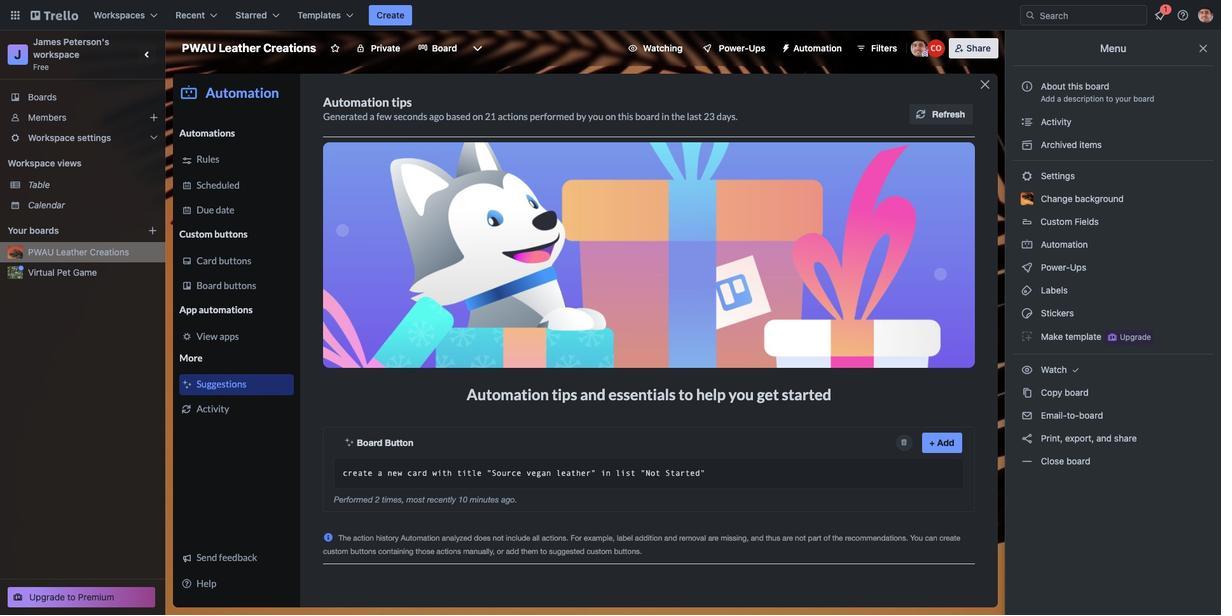 Task type: describe. For each thing, give the bounding box(es) containing it.
back to home image
[[31, 5, 78, 25]]

items
[[1080, 139, 1103, 150]]

james
[[33, 36, 61, 47]]

copy
[[1042, 388, 1063, 398]]

change
[[1042, 193, 1073, 204]]

sm image for stickers
[[1021, 307, 1034, 320]]

board up description
[[1086, 81, 1110, 92]]

james peterson (jamespeterson93) image
[[1199, 8, 1214, 23]]

close board
[[1039, 456, 1091, 467]]

change background
[[1039, 193, 1125, 204]]

christina overa (christinaovera) image
[[928, 39, 945, 57]]

power-ups link
[[1014, 258, 1214, 278]]

board up to-
[[1065, 388, 1089, 398]]

description
[[1064, 94, 1105, 104]]

print, export, and share link
[[1014, 429, 1214, 449]]

add
[[1041, 94, 1056, 104]]

archived items link
[[1014, 135, 1214, 155]]

background
[[1076, 193, 1125, 204]]

menu
[[1101, 43, 1127, 54]]

board right your on the top of the page
[[1134, 94, 1155, 104]]

virtual pet game
[[28, 267, 97, 278]]

peterson's
[[63, 36, 109, 47]]

about
[[1042, 81, 1066, 92]]

pwau leather creations inside 'link'
[[28, 247, 129, 258]]

pwau leather creations inside text field
[[182, 41, 316, 55]]

sm image for labels
[[1021, 284, 1034, 297]]

share button
[[949, 38, 999, 59]]

print,
[[1042, 433, 1063, 444]]

workspace navigation collapse icon image
[[139, 46, 157, 64]]

j link
[[8, 45, 28, 65]]

creations inside pwau leather creations text field
[[263, 41, 316, 55]]

search image
[[1026, 10, 1036, 20]]

table link
[[28, 179, 158, 192]]

sm image for archived items
[[1021, 139, 1034, 151]]

power-ups button
[[694, 38, 774, 59]]

archived
[[1042, 139, 1078, 150]]

make
[[1042, 331, 1064, 342]]

stickers
[[1039, 308, 1075, 319]]

recent button
[[168, 5, 225, 25]]

power-ups inside button
[[719, 43, 766, 53]]

Board name text field
[[176, 38, 323, 59]]

workspace settings button
[[0, 128, 165, 148]]

virtual
[[28, 267, 55, 278]]

free
[[33, 62, 49, 72]]

private
[[371, 43, 401, 53]]

sm image for make template
[[1021, 330, 1034, 343]]

email-to-board
[[1039, 410, 1104, 421]]

export,
[[1066, 433, 1095, 444]]

board down export,
[[1067, 456, 1091, 467]]

watching button
[[621, 38, 691, 59]]

Search field
[[1036, 6, 1147, 25]]

sm image for watch
[[1021, 364, 1034, 377]]

upgrade to premium link
[[8, 588, 155, 608]]

about this board add a description to your board
[[1041, 81, 1155, 104]]

primary element
[[0, 0, 1222, 31]]

templates button
[[290, 5, 361, 25]]

power- inside 'link'
[[1042, 262, 1071, 273]]

customize views image
[[471, 42, 484, 55]]

to inside about this board add a description to your board
[[1107, 94, 1114, 104]]

close board link
[[1014, 452, 1214, 472]]

premium
[[78, 592, 114, 603]]

this member is an admin of this board. image
[[923, 52, 928, 57]]

pwau inside 'link'
[[28, 247, 54, 258]]

sm image for close board
[[1021, 456, 1034, 468]]

1 horizontal spatial automation
[[1039, 239, 1089, 250]]

starred
[[236, 10, 267, 20]]

a
[[1058, 94, 1062, 104]]

workspace
[[33, 49, 80, 60]]

email-
[[1042, 410, 1067, 421]]

close
[[1042, 456, 1065, 467]]

sm image inside automation 'button'
[[776, 38, 794, 56]]

game
[[73, 267, 97, 278]]

automation link
[[1014, 235, 1214, 255]]

archived items
[[1039, 139, 1103, 150]]

activity
[[1039, 116, 1072, 127]]

workspaces
[[94, 10, 145, 20]]

copy board
[[1039, 388, 1089, 398]]

change background link
[[1014, 189, 1214, 209]]

template
[[1066, 331, 1102, 342]]

share
[[967, 43, 991, 53]]

recent
[[176, 10, 205, 20]]

to-
[[1067, 410, 1080, 421]]

watching
[[643, 43, 683, 53]]

custom fields
[[1041, 216, 1100, 227]]



Task type: locate. For each thing, give the bounding box(es) containing it.
0 vertical spatial ups
[[749, 43, 766, 53]]

sm image inside labels link
[[1021, 284, 1034, 297]]

creations down templates on the left top of page
[[263, 41, 316, 55]]

automation down custom fields
[[1039, 239, 1089, 250]]

workspace up "table"
[[8, 158, 55, 169]]

sm image
[[1021, 116, 1034, 129], [1021, 239, 1034, 251], [1021, 284, 1034, 297], [1021, 307, 1034, 320], [1021, 364, 1034, 377], [1070, 364, 1083, 377], [1021, 387, 1034, 400], [1021, 410, 1034, 423], [1021, 456, 1034, 468]]

ups left automation 'button'
[[749, 43, 766, 53]]

workspace views
[[8, 158, 81, 169]]

workspace inside dropdown button
[[28, 132, 75, 143]]

your boards with 2 items element
[[8, 223, 129, 239]]

1 horizontal spatial leather
[[219, 41, 261, 55]]

sm image inside email-to-board link
[[1021, 410, 1034, 423]]

sm image inside archived items link
[[1021, 139, 1034, 151]]

members
[[28, 112, 66, 123]]

ups inside 'link'
[[1071, 262, 1087, 273]]

automation left the filters button
[[794, 43, 842, 53]]

sm image for activity
[[1021, 116, 1034, 129]]

sm image inside copy board link
[[1021, 387, 1034, 400]]

create button
[[369, 5, 412, 25]]

leather inside pwau leather creations text field
[[219, 41, 261, 55]]

leather
[[219, 41, 261, 55], [56, 247, 87, 258]]

your
[[1116, 94, 1132, 104]]

pwau leather creations
[[182, 41, 316, 55], [28, 247, 129, 258]]

sm image inside automation link
[[1021, 239, 1034, 251]]

board
[[1086, 81, 1110, 92], [1134, 94, 1155, 104], [1065, 388, 1089, 398], [1080, 410, 1104, 421], [1067, 456, 1091, 467]]

pwau down 'recent' popup button
[[182, 41, 216, 55]]

automation inside 'button'
[[794, 43, 842, 53]]

starred button
[[228, 5, 287, 25]]

sm image inside "settings" link
[[1021, 170, 1034, 183]]

sm image inside stickers link
[[1021, 307, 1034, 320]]

0 horizontal spatial power-ups
[[719, 43, 766, 53]]

leather down the starred
[[219, 41, 261, 55]]

views
[[57, 158, 81, 169]]

ups inside button
[[749, 43, 766, 53]]

add board image
[[148, 226, 158, 236]]

virtual pet game link
[[28, 267, 158, 279]]

1 vertical spatial upgrade
[[29, 592, 65, 603]]

ups down automation link
[[1071, 262, 1087, 273]]

leather down your boards with 2 items element
[[56, 247, 87, 258]]

watch
[[1039, 365, 1070, 375]]

1 vertical spatial power-ups
[[1039, 262, 1089, 273]]

upgrade inside button
[[1121, 333, 1152, 342]]

pwau up virtual
[[28, 247, 54, 258]]

activity link
[[1014, 112, 1214, 132]]

1 vertical spatial pwau
[[28, 247, 54, 258]]

0 vertical spatial pwau leather creations
[[182, 41, 316, 55]]

upgrade button
[[1105, 330, 1154, 346]]

boards
[[28, 92, 57, 102]]

email-to-board link
[[1014, 406, 1214, 426]]

1 vertical spatial power-
[[1042, 262, 1071, 273]]

0 vertical spatial to
[[1107, 94, 1114, 104]]

1 horizontal spatial pwau leather creations
[[182, 41, 316, 55]]

sm image inside 'power-ups' 'link'
[[1021, 262, 1034, 274]]

upgrade
[[1121, 333, 1152, 342], [29, 592, 65, 603]]

make template
[[1039, 331, 1102, 342]]

0 horizontal spatial leather
[[56, 247, 87, 258]]

creations inside pwau leather creations 'link'
[[90, 247, 129, 258]]

members link
[[0, 108, 165, 128]]

board up print, export, and share
[[1080, 410, 1104, 421]]

0 vertical spatial power-ups
[[719, 43, 766, 53]]

1 horizontal spatial power-
[[1042, 262, 1071, 273]]

0 horizontal spatial to
[[67, 592, 76, 603]]

0 horizontal spatial creations
[[90, 247, 129, 258]]

0 vertical spatial creations
[[263, 41, 316, 55]]

j
[[14, 47, 21, 62]]

1 vertical spatial pwau leather creations
[[28, 247, 129, 258]]

sm image
[[776, 38, 794, 56], [1021, 139, 1034, 151], [1021, 170, 1034, 183], [1021, 262, 1034, 274], [1021, 330, 1034, 343], [1021, 433, 1034, 445]]

upgrade to premium
[[29, 592, 114, 603]]

workspace for workspace settings
[[28, 132, 75, 143]]

0 horizontal spatial pwau leather creations
[[28, 247, 129, 258]]

pwau inside text field
[[182, 41, 216, 55]]

workspaces button
[[86, 5, 165, 25]]

sm image inside print, export, and share link
[[1021, 433, 1034, 445]]

print, export, and share
[[1039, 433, 1138, 444]]

pet
[[57, 267, 71, 278]]

stickers link
[[1014, 304, 1214, 324]]

share
[[1115, 433, 1138, 444]]

table
[[28, 179, 50, 190]]

upgrade down stickers link
[[1121, 333, 1152, 342]]

1 horizontal spatial power-ups
[[1039, 262, 1089, 273]]

james peterson's workspace link
[[33, 36, 112, 60]]

boards link
[[0, 87, 165, 108]]

0 vertical spatial pwau
[[182, 41, 216, 55]]

upgrade for upgrade to premium
[[29, 592, 65, 603]]

sm image inside close board link
[[1021, 456, 1034, 468]]

settings link
[[1014, 166, 1214, 186]]

sm image for copy board
[[1021, 387, 1034, 400]]

0 vertical spatial power-
[[719, 43, 749, 53]]

to left your on the top of the page
[[1107, 94, 1114, 104]]

pwau leather creations link
[[28, 246, 158, 259]]

sm image inside activity link
[[1021, 116, 1034, 129]]

your
[[8, 225, 27, 236]]

templates
[[298, 10, 341, 20]]

creations up virtual pet game 'link'
[[90, 247, 129, 258]]

1 vertical spatial creations
[[90, 247, 129, 258]]

0 horizontal spatial upgrade
[[29, 592, 65, 603]]

power-ups inside 'link'
[[1039, 262, 1089, 273]]

0 vertical spatial workspace
[[28, 132, 75, 143]]

sm image for settings
[[1021, 170, 1034, 183]]

pwau leather creations up the game
[[28, 247, 129, 258]]

1 horizontal spatial creations
[[263, 41, 316, 55]]

labels
[[1039, 285, 1068, 296]]

watch link
[[1014, 360, 1214, 381]]

workspace settings
[[28, 132, 111, 143]]

custom
[[1041, 216, 1073, 227]]

1 horizontal spatial pwau
[[182, 41, 216, 55]]

calendar
[[28, 200, 65, 211]]

0 horizontal spatial ups
[[749, 43, 766, 53]]

your boards
[[8, 225, 59, 236]]

power-
[[719, 43, 749, 53], [1042, 262, 1071, 273]]

sm image for print, export, and share
[[1021, 433, 1034, 445]]

workspace for workspace views
[[8, 158, 55, 169]]

leather inside pwau leather creations 'link'
[[56, 247, 87, 258]]

filters button
[[853, 38, 902, 59]]

1 notification image
[[1153, 8, 1168, 23]]

labels link
[[1014, 281, 1214, 301]]

1 vertical spatial workspace
[[8, 158, 55, 169]]

0 vertical spatial leather
[[219, 41, 261, 55]]

1 vertical spatial leather
[[56, 247, 87, 258]]

create
[[377, 10, 405, 20]]

upgrade left 'premium'
[[29, 592, 65, 603]]

settings
[[77, 132, 111, 143]]

ups
[[749, 43, 766, 53], [1071, 262, 1087, 273]]

sm image for automation
[[1021, 239, 1034, 251]]

james peterson's workspace free
[[33, 36, 112, 72]]

0 horizontal spatial power-
[[719, 43, 749, 53]]

automation
[[794, 43, 842, 53], [1039, 239, 1089, 250]]

0 vertical spatial upgrade
[[1121, 333, 1152, 342]]

private button
[[348, 38, 408, 59]]

1 vertical spatial to
[[67, 592, 76, 603]]

upgrade for upgrade
[[1121, 333, 1152, 342]]

open information menu image
[[1177, 9, 1190, 22]]

1 vertical spatial ups
[[1071, 262, 1087, 273]]

1 horizontal spatial upgrade
[[1121, 333, 1152, 342]]

custom fields button
[[1014, 212, 1214, 232]]

to left 'premium'
[[67, 592, 76, 603]]

boards
[[29, 225, 59, 236]]

copy board link
[[1014, 383, 1214, 403]]

1 horizontal spatial ups
[[1071, 262, 1087, 273]]

power-ups
[[719, 43, 766, 53], [1039, 262, 1089, 273]]

automation button
[[776, 38, 850, 59]]

0 horizontal spatial automation
[[794, 43, 842, 53]]

1 vertical spatial automation
[[1039, 239, 1089, 250]]

workspace
[[28, 132, 75, 143], [8, 158, 55, 169]]

sm image for power-ups
[[1021, 262, 1034, 274]]

settings
[[1039, 171, 1076, 181]]

board link
[[411, 38, 465, 59]]

this
[[1069, 81, 1084, 92]]

1 horizontal spatial to
[[1107, 94, 1114, 104]]

power- inside button
[[719, 43, 749, 53]]

workspace down members
[[28, 132, 75, 143]]

sm image for email-to-board
[[1021, 410, 1034, 423]]

creations
[[263, 41, 316, 55], [90, 247, 129, 258]]

fields
[[1075, 216, 1100, 227]]

star or unstar board image
[[330, 43, 341, 53]]

and
[[1097, 433, 1112, 444]]

calendar link
[[28, 199, 158, 212]]

0 vertical spatial automation
[[794, 43, 842, 53]]

0 horizontal spatial pwau
[[28, 247, 54, 258]]

pwau leather creations down the starred
[[182, 41, 316, 55]]

james peterson (jamespeterson93) image
[[911, 39, 929, 57]]



Task type: vqa. For each thing, say whether or not it's contained in the screenshot.
the Meeting
no



